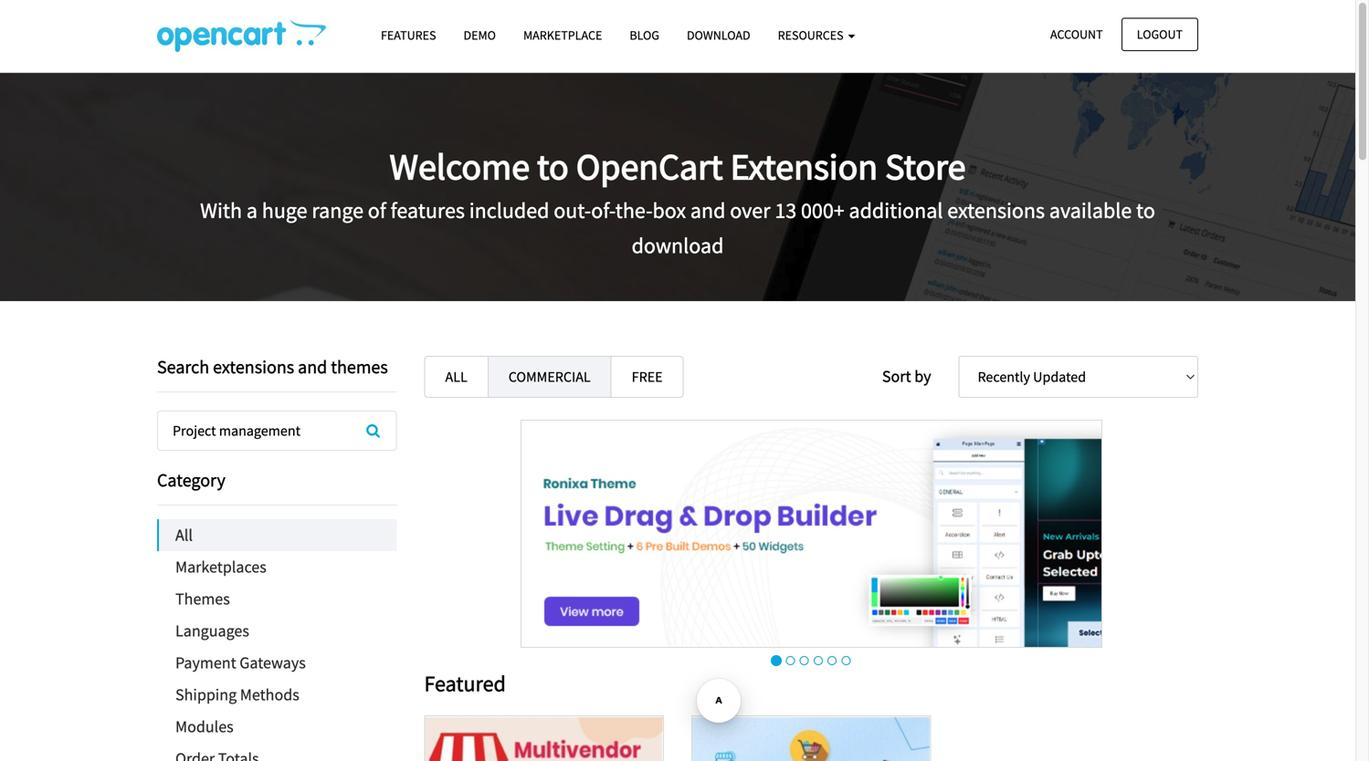 Task type: vqa. For each thing, say whether or not it's contained in the screenshot.
Year 2011 Year
no



Task type: describe. For each thing, give the bounding box(es) containing it.
all link for marketplaces
[[159, 520, 397, 552]]

methods
[[240, 685, 299, 706]]

with
[[200, 197, 242, 224]]

resources link
[[764, 19, 869, 51]]

by
[[915, 366, 931, 387]]

logout
[[1137, 26, 1183, 42]]

themes
[[331, 356, 388, 379]]

0 horizontal spatial and
[[298, 356, 327, 379]]

range
[[312, 197, 364, 224]]

commercial link
[[488, 356, 612, 398]]

payment
[[175, 653, 236, 674]]

features link
[[367, 19, 450, 51]]

all link for commercial
[[424, 356, 488, 398]]

gateways
[[240, 653, 306, 674]]

additional
[[849, 197, 943, 224]]

all for commercial
[[445, 368, 467, 386]]

modules
[[175, 717, 234, 738]]

out-
[[554, 197, 591, 224]]

extension
[[730, 144, 878, 190]]

of
[[368, 197, 386, 224]]

sort
[[882, 366, 911, 387]]

features
[[391, 197, 465, 224]]

marketplace
[[523, 27, 602, 43]]

blog link
[[616, 19, 673, 51]]

features
[[381, 27, 436, 43]]

available
[[1050, 197, 1132, 224]]

resources
[[778, 27, 846, 43]]

000+
[[801, 197, 845, 224]]

all for marketplaces
[[175, 525, 193, 546]]

the-
[[615, 197, 653, 224]]

themes
[[175, 589, 230, 610]]

free
[[632, 368, 663, 386]]

ronixa opencart theme builder image
[[520, 420, 1102, 649]]

marketplaces
[[175, 557, 267, 578]]

download link
[[673, 19, 764, 51]]

languages link
[[157, 616, 397, 648]]

opencart extensions image
[[157, 19, 326, 52]]

sort by
[[882, 366, 931, 387]]

multivendor | multiseller supplier marketplace image
[[425, 717, 663, 762]]

marketplaces link
[[157, 552, 397, 584]]

0 horizontal spatial to
[[537, 144, 569, 190]]

search image
[[366, 424, 380, 438]]

shipping methods link
[[157, 680, 397, 712]]

demo link
[[450, 19, 510, 51]]

modules link
[[157, 712, 397, 744]]

shipping methods
[[175, 685, 299, 706]]

search extensions and themes
[[157, 356, 388, 379]]

featured
[[424, 670, 506, 698]]

free link
[[611, 356, 684, 398]]

payment gateways
[[175, 653, 306, 674]]



Task type: locate. For each thing, give the bounding box(es) containing it.
a
[[247, 197, 258, 224]]

0 vertical spatial all
[[445, 368, 467, 386]]

welcome to opencart extension store with a huge range of features included out-of-the-box and over 13 000+ additional extensions available to download
[[200, 144, 1155, 260]]

0 horizontal spatial all link
[[159, 520, 397, 552]]

download
[[687, 27, 751, 43]]

to right 'available'
[[1136, 197, 1155, 224]]

extensions right search
[[213, 356, 294, 379]]

demo
[[464, 27, 496, 43]]

0 vertical spatial and
[[691, 197, 726, 224]]

all
[[445, 368, 467, 386], [175, 525, 193, 546]]

None text field
[[158, 412, 396, 450]]

marketplace link
[[510, 19, 616, 51]]

0 horizontal spatial all
[[175, 525, 193, 546]]

0 vertical spatial all link
[[424, 356, 488, 398]]

store
[[885, 144, 966, 190]]

1 horizontal spatial extensions
[[948, 197, 1045, 224]]

shipping
[[175, 685, 237, 706]]

0 vertical spatial extensions
[[948, 197, 1045, 224]]

1 vertical spatial all
[[175, 525, 193, 546]]

blog
[[630, 27, 659, 43]]

and right box
[[691, 197, 726, 224]]

download
[[632, 232, 724, 260]]

extensions down store
[[948, 197, 1045, 224]]

extensions inside welcome to opencart extension store with a huge range of features included out-of-the-box and over 13 000+ additional extensions available to download
[[948, 197, 1045, 224]]

languages
[[175, 621, 249, 642]]

opencart
[[576, 144, 723, 190]]

1 vertical spatial extensions
[[213, 356, 294, 379]]

category
[[157, 469, 225, 492]]

huge
[[262, 197, 307, 224]]

and
[[691, 197, 726, 224], [298, 356, 327, 379]]

account
[[1051, 26, 1103, 42]]

extensions
[[948, 197, 1045, 224], [213, 356, 294, 379]]

of-
[[591, 197, 615, 224]]

order management image
[[693, 717, 930, 762]]

13
[[775, 197, 797, 224]]

0 horizontal spatial extensions
[[213, 356, 294, 379]]

payment gateways link
[[157, 648, 397, 680]]

search
[[157, 356, 209, 379]]

box
[[653, 197, 686, 224]]

to
[[537, 144, 569, 190], [1136, 197, 1155, 224]]

to up out-
[[537, 144, 569, 190]]

and left themes
[[298, 356, 327, 379]]

and inside welcome to opencart extension store with a huge range of features included out-of-the-box and over 13 000+ additional extensions available to download
[[691, 197, 726, 224]]

1 horizontal spatial and
[[691, 197, 726, 224]]

themes link
[[157, 584, 397, 616]]

1 horizontal spatial all link
[[424, 356, 488, 398]]

over
[[730, 197, 771, 224]]

logout link
[[1122, 18, 1198, 51]]

1 vertical spatial all link
[[159, 520, 397, 552]]

0 vertical spatial to
[[537, 144, 569, 190]]

1 horizontal spatial all
[[445, 368, 467, 386]]

included
[[469, 197, 549, 224]]

1 vertical spatial to
[[1136, 197, 1155, 224]]

commercial
[[509, 368, 591, 386]]

1 horizontal spatial to
[[1136, 197, 1155, 224]]

1 vertical spatial and
[[298, 356, 327, 379]]

all link
[[424, 356, 488, 398], [159, 520, 397, 552]]

welcome
[[390, 144, 530, 190]]

account link
[[1035, 18, 1119, 51]]



